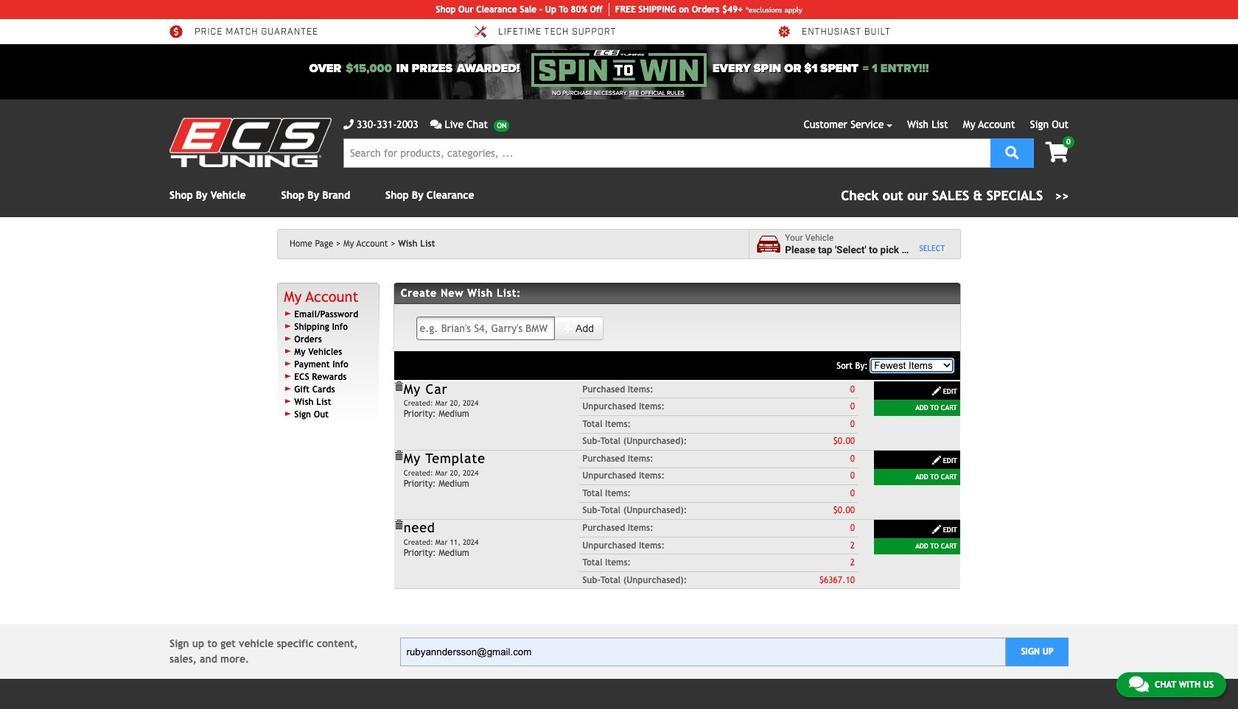 Task type: locate. For each thing, give the bounding box(es) containing it.
1 vertical spatial white image
[[932, 456, 942, 466]]

0 horizontal spatial white image
[[563, 324, 573, 335]]

0 vertical spatial white image
[[932, 386, 942, 397]]

search image
[[1006, 146, 1019, 159]]

1 vertical spatial white image
[[932, 525, 942, 535]]

ecs tuning 'spin to win' contest logo image
[[531, 50, 707, 87]]

Email email field
[[400, 638, 1006, 667]]

comments image
[[430, 119, 442, 130]]

delete image for second white icon from the bottom
[[393, 382, 404, 392]]

1 horizontal spatial white image
[[932, 525, 942, 535]]

ecs tuning image
[[170, 118, 332, 167]]

white image
[[563, 324, 573, 335], [932, 525, 942, 535]]

2 delete image from the top
[[393, 521, 404, 531]]

shopping cart image
[[1046, 142, 1069, 163]]

0 vertical spatial white image
[[563, 324, 573, 335]]

white image
[[932, 386, 942, 397], [932, 456, 942, 466]]

1 delete image from the top
[[393, 382, 404, 392]]

Search text field
[[344, 139, 991, 168]]

2 white image from the top
[[932, 456, 942, 466]]

delete image down delete image
[[393, 521, 404, 531]]

delete image
[[393, 382, 404, 392], [393, 521, 404, 531]]

1 vertical spatial delete image
[[393, 521, 404, 531]]

0 vertical spatial delete image
[[393, 382, 404, 392]]

delete image up delete image
[[393, 382, 404, 392]]



Task type: vqa. For each thing, say whether or not it's contained in the screenshot.
Specials
no



Task type: describe. For each thing, give the bounding box(es) containing it.
phone image
[[344, 119, 354, 130]]

delete image
[[393, 451, 404, 462]]

1 white image from the top
[[932, 386, 942, 397]]

delete image for the rightmost white image
[[393, 521, 404, 531]]

e.g. Brian's S4, Garry's BMW E92...etc text field
[[416, 317, 555, 341]]

comments image
[[1129, 676, 1149, 694]]



